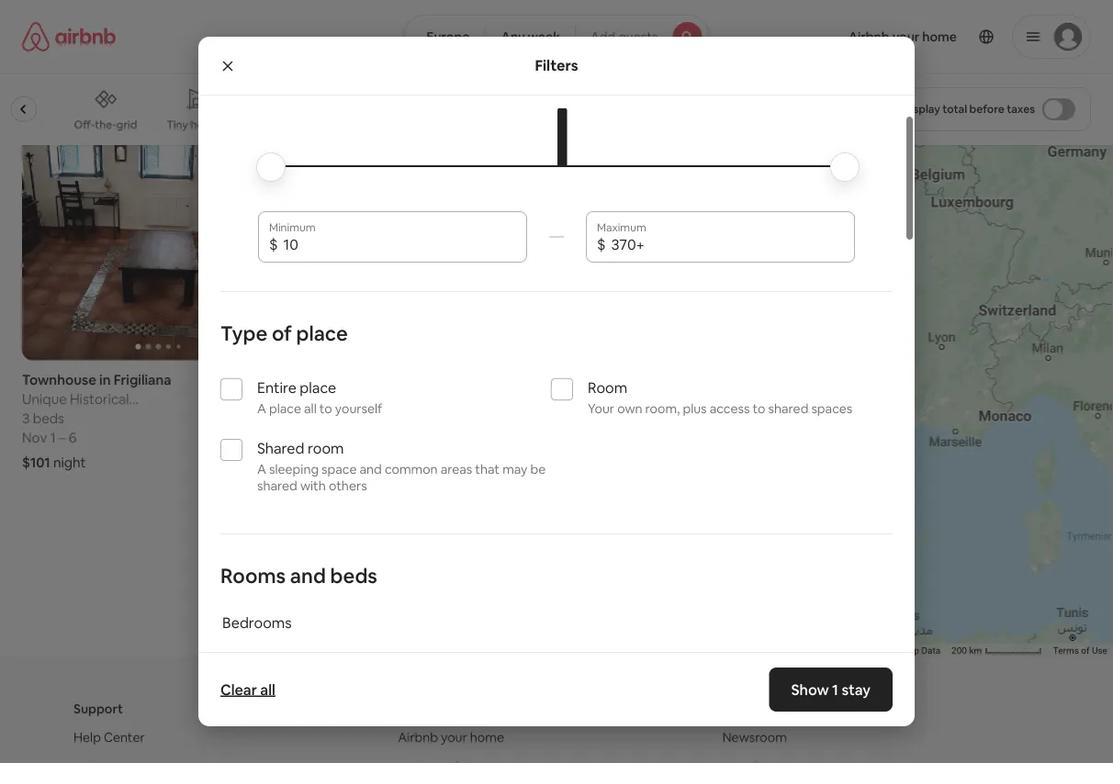 Task type: locate. For each thing, give the bounding box(es) containing it.
shared left the 'with'
[[257, 477, 297, 494]]

beds
[[33, 410, 64, 428], [330, 562, 377, 589]]

1 vertical spatial and
[[290, 562, 326, 589]]

200
[[952, 645, 967, 656]]

1 horizontal spatial beds
[[330, 562, 377, 589]]

2 a from the top
[[257, 461, 266, 477]]

1 left riad
[[22, 62, 28, 78]]

1 vertical spatial beds
[[330, 562, 377, 589]]

0 vertical spatial and
[[360, 461, 382, 477]]

0 horizontal spatial all
[[260, 680, 275, 699]]

1 horizontal spatial 1
[[50, 429, 56, 447]]

$
[[269, 234, 278, 253], [597, 234, 606, 253]]

airbnb your home
[[398, 729, 504, 746]]

the-
[[95, 117, 116, 132]]

beds inside 3 beds nov 1 – 6 $101 night
[[33, 410, 64, 428]]

0 horizontal spatial shared
[[257, 477, 297, 494]]

and
[[360, 461, 382, 477], [290, 562, 326, 589]]

room,
[[645, 400, 680, 417]]

place right (99)
[[300, 378, 336, 397]]

terms of use
[[1053, 645, 1108, 656]]

keyboard shortcuts
[[811, 645, 890, 656]]

rooms and beds
[[220, 562, 377, 589]]

1 horizontal spatial $
[[597, 234, 606, 253]]

$ text field
[[283, 235, 516, 253]]

6
[[69, 429, 77, 447]]

of left use
[[1081, 645, 1090, 656]]

add guests
[[591, 28, 658, 45]]

center
[[104, 729, 145, 746]]

beds inside filters dialog
[[330, 562, 377, 589]]

0 vertical spatial a
[[257, 400, 266, 417]]

a
[[257, 400, 266, 417], [257, 461, 266, 477]]

0 horizontal spatial $
[[269, 234, 278, 253]]

clear all
[[220, 680, 275, 699]]

place up entire place a place all to yourself
[[296, 320, 348, 346]]

all up room
[[304, 400, 317, 417]]

show 1 stay
[[791, 680, 871, 699]]

clear all button
[[211, 671, 285, 708]]

1 vertical spatial of
[[1081, 645, 1090, 656]]

to left yourself
[[319, 400, 332, 417]]

townhouse in frigiliana
[[22, 371, 171, 389]]

2 horizontal spatial 1
[[832, 680, 839, 699]]

others
[[329, 477, 367, 494]]

none search field containing europe
[[404, 15, 709, 59]]

a for shared room
[[257, 461, 266, 477]]

0 horizontal spatial 1
[[22, 62, 28, 78]]

plus
[[683, 400, 707, 417]]

entire
[[257, 378, 296, 397]]

europe button
[[404, 15, 486, 59]]

0 horizontal spatial beds
[[33, 410, 64, 428]]

type
[[220, 320, 267, 346]]

shared inside room your own room, plus access to shared spaces
[[768, 400, 809, 417]]

to inside entire place a place all to yourself
[[319, 400, 332, 417]]

a down entire
[[257, 400, 266, 417]]

0 vertical spatial shared
[[768, 400, 809, 417]]

0 vertical spatial of
[[272, 320, 292, 346]]

a inside entire place a place all to yourself
[[257, 400, 266, 417]]

shared left spaces
[[768, 400, 809, 417]]

2 $ from the left
[[597, 234, 606, 253]]

1 left – at the left bottom
[[50, 429, 56, 447]]

yourself
[[335, 400, 382, 417]]

and right rooms
[[290, 562, 326, 589]]

beds right 3
[[33, 410, 64, 428]]

to inside room your own room, plus access to shared spaces
[[753, 400, 766, 417]]

keyboard
[[811, 645, 849, 656]]

4.85 (99)
[[239, 371, 295, 389]]

1 horizontal spatial all
[[304, 400, 317, 417]]

all right clear
[[260, 680, 275, 699]]

1 inside filters dialog
[[832, 680, 839, 699]]

$ for $ text box
[[269, 234, 278, 253]]

and inside shared room a sleeping space and common areas that may be shared with others
[[360, 461, 382, 477]]

map data button
[[901, 644, 941, 657]]

of inside filters dialog
[[272, 320, 292, 346]]

of
[[272, 320, 292, 346], [1081, 645, 1090, 656]]

most stays cost more than $93 per night. image
[[273, 108, 840, 165], [557, 108, 567, 165]]

1
[[22, 62, 28, 78], [50, 429, 56, 447], [832, 680, 839, 699]]

1 vertical spatial a
[[257, 461, 266, 477]]

a inside shared room a sleeping space and common areas that may be shared with others
[[257, 461, 266, 477]]

place down entire
[[269, 400, 301, 417]]

common
[[385, 461, 438, 477]]

0 vertical spatial beds
[[33, 410, 64, 428]]

0 horizontal spatial of
[[272, 320, 292, 346]]

$ for $ text field
[[597, 234, 606, 253]]

0 horizontal spatial and
[[290, 562, 326, 589]]

0 horizontal spatial to
[[319, 400, 332, 417]]

2 most stays cost more than $93 per night. image from the left
[[557, 108, 567, 165]]

space
[[322, 461, 357, 477]]

0 vertical spatial all
[[304, 400, 317, 417]]

of for place
[[272, 320, 292, 346]]

place
[[296, 320, 348, 346], [300, 378, 336, 397], [269, 400, 301, 417]]

1 to from the left
[[319, 400, 332, 417]]

and right space
[[360, 461, 382, 477]]

2 vertical spatial place
[[269, 400, 301, 417]]

all inside entire place a place all to yourself
[[304, 400, 317, 417]]

4.85 out of 5 average rating,  99 reviews image
[[224, 371, 295, 389]]

2 to from the left
[[753, 400, 766, 417]]

1 vertical spatial all
[[260, 680, 275, 699]]

spaces
[[811, 400, 853, 417]]

1 left stay
[[832, 680, 839, 699]]

to
[[319, 400, 332, 417], [753, 400, 766, 417]]

1 horizontal spatial shared
[[768, 400, 809, 417]]

1 a from the top
[[257, 400, 266, 417]]

display total before taxes button
[[887, 87, 1091, 131]]

to right the access on the right of the page
[[753, 400, 766, 417]]

bedrooms
[[222, 613, 292, 632]]

1 horizontal spatial and
[[360, 461, 382, 477]]

1 $ from the left
[[269, 234, 278, 253]]

2 vertical spatial 1
[[832, 680, 839, 699]]

all
[[304, 400, 317, 417], [260, 680, 275, 699]]

km
[[970, 645, 982, 656]]

beds down others
[[330, 562, 377, 589]]

of right type
[[272, 320, 292, 346]]

1 vertical spatial shared
[[257, 477, 297, 494]]

1 vertical spatial 1
[[50, 429, 56, 447]]

zoom in image
[[1065, 72, 1080, 86]]

rooms
[[220, 562, 286, 589]]

group
[[0, 73, 774, 145], [22, 101, 295, 360]]

room
[[308, 438, 344, 457]]

1 horizontal spatial of
[[1081, 645, 1090, 656]]

may
[[503, 461, 528, 477]]

1 horizontal spatial to
[[753, 400, 766, 417]]

type of place
[[220, 320, 348, 346]]

shared
[[257, 438, 304, 457]]

a down shared
[[257, 461, 266, 477]]

None search field
[[404, 15, 709, 59]]



Task type: vqa. For each thing, say whether or not it's contained in the screenshot.
Beds 4 button
no



Task type: describe. For each thing, give the bounding box(es) containing it.
any week
[[501, 28, 560, 45]]

your
[[441, 729, 467, 746]]

–
[[59, 429, 66, 447]]

access
[[710, 400, 750, 417]]

200 km button
[[946, 644, 1048, 657]]

europe
[[427, 28, 470, 45]]

any
[[501, 28, 525, 45]]

map
[[901, 645, 919, 656]]

0 vertical spatial 1
[[22, 62, 28, 78]]

google map
showing 3 stays. region
[[612, 39, 1113, 657]]

filters dialog
[[198, 9, 915, 763]]

nov
[[22, 429, 47, 447]]

frigiliana
[[114, 371, 171, 389]]

week
[[528, 28, 560, 45]]

10
[[862, 85, 872, 97]]

of for use
[[1081, 645, 1090, 656]]

newsroom link
[[723, 729, 787, 746]]

entire place a place all to yourself
[[257, 378, 382, 417]]

tiny homes
[[167, 118, 226, 132]]

add guests button
[[575, 15, 709, 59]]

airbnb
[[398, 729, 438, 746]]

clear
[[220, 680, 257, 699]]

1 most stays cost more than $93 per night. image from the left
[[273, 108, 840, 165]]

terms of use link
[[1053, 645, 1108, 656]]

stay
[[842, 680, 871, 699]]

$ text field
[[611, 235, 844, 253]]

off-the-grid
[[74, 117, 137, 132]]

1 riad
[[22, 62, 54, 78]]

room your own room, plus access to shared spaces
[[588, 378, 853, 417]]

your
[[588, 400, 615, 417]]

use
[[1092, 645, 1108, 656]]

shortcuts
[[851, 645, 890, 656]]

200 km
[[952, 645, 984, 656]]

riad
[[30, 62, 54, 78]]

areas
[[441, 461, 472, 477]]

newsroom
[[723, 729, 787, 746]]

help center
[[73, 729, 145, 746]]

own
[[617, 400, 643, 417]]

0 vertical spatial place
[[296, 320, 348, 346]]

4.85
[[239, 371, 267, 389]]

that
[[475, 461, 500, 477]]

sleeping
[[269, 461, 319, 477]]

homes
[[191, 118, 226, 132]]

help
[[73, 729, 101, 746]]

with
[[300, 477, 326, 494]]

3 beds nov 1 – 6 $101 night
[[22, 410, 86, 472]]

all inside button
[[260, 680, 275, 699]]

total
[[943, 102, 967, 116]]

any week button
[[486, 15, 576, 59]]

1 inside 3 beds nov 1 – 6 $101 night
[[50, 429, 56, 447]]

display total before taxes
[[903, 102, 1035, 116]]

filters
[[535, 56, 578, 75]]

keyboard shortcuts button
[[811, 644, 890, 657]]

terms
[[1053, 645, 1079, 656]]

$101
[[22, 454, 50, 472]]

group containing off-the-grid
[[0, 73, 774, 145]]

tiny
[[167, 118, 188, 132]]

(99)
[[270, 371, 295, 389]]

help center link
[[73, 729, 145, 746]]

3
[[22, 410, 30, 428]]

night
[[53, 454, 86, 472]]

grid
[[116, 117, 137, 132]]

google image
[[617, 633, 677, 657]]

1 vertical spatial place
[[300, 378, 336, 397]]

map data
[[901, 645, 941, 656]]

room
[[588, 378, 627, 397]]

show 1 stay link
[[769, 668, 893, 712]]

taxes
[[1007, 102, 1035, 116]]

guests
[[618, 28, 658, 45]]

add
[[591, 28, 616, 45]]

off-
[[74, 117, 95, 132]]

display
[[903, 102, 940, 116]]

be
[[530, 461, 546, 477]]

in
[[99, 371, 111, 389]]

townhouse
[[22, 371, 96, 389]]

support
[[73, 701, 123, 717]]

profile element
[[731, 0, 1091, 73]]

zoom out image
[[1065, 109, 1080, 124]]

home
[[470, 729, 504, 746]]

data
[[922, 645, 941, 656]]

airbnb your home link
[[398, 729, 504, 746]]

shared inside shared room a sleeping space and common areas that may be shared with others
[[257, 477, 297, 494]]

a for entire place
[[257, 400, 266, 417]]

shared room a sleeping space and common areas that may be shared with others
[[257, 438, 546, 494]]

show
[[791, 680, 829, 699]]



